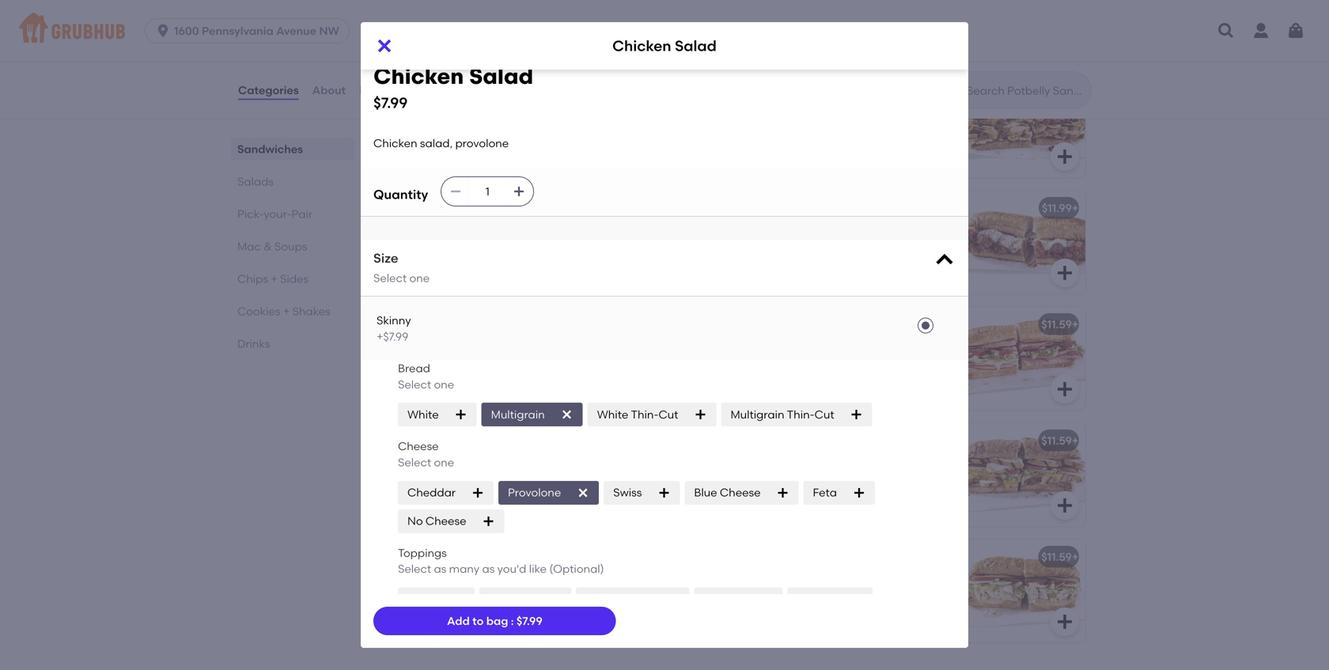 Task type: locate. For each thing, give the bounding box(es) containing it.
1 horizontal spatial multigrain
[[731, 408, 784, 421]]

italian inside homestyle beef + pork meatballs smothered in marinara sauce, provolone, italian seasoning
[[812, 256, 846, 269]]

cut for multigrain thin-cut
[[815, 408, 834, 421]]

cheese
[[398, 440, 439, 453], [720, 486, 761, 499], [426, 514, 466, 528]]

1 horizontal spatial white
[[597, 408, 628, 421]]

1 thin- from the left
[[631, 408, 659, 421]]

angus down 'roast'
[[399, 456, 433, 470]]

pick-
[[237, 207, 264, 221]]

2 vertical spatial sliced
[[433, 340, 464, 354]]

marinara up 'seasoning,'
[[399, 140, 449, 153]]

provolone,
[[443, 7, 499, 21], [804, 7, 860, 21], [489, 140, 546, 153], [753, 256, 810, 269]]

cheddar
[[407, 486, 456, 499]]

red
[[890, 124, 908, 137]]

2 horizontal spatial sliced
[[787, 0, 818, 5]]

select
[[373, 272, 407, 285], [398, 378, 431, 391], [398, 456, 431, 469], [398, 562, 431, 576]]

0 horizontal spatial as
[[434, 562, 446, 576]]

1 horizontal spatial marinara
[[826, 240, 876, 253]]

0 vertical spatial (where
[[753, 23, 790, 37]]

$11.59 for hand-sliced turkey breast, swiss
[[1041, 318, 1072, 331]]

0 horizontal spatial available)
[[399, 172, 452, 185]]

swiss right breast,
[[543, 340, 570, 354]]

0 vertical spatial swiss
[[543, 340, 570, 354]]

0 horizontal spatial sauce,
[[451, 140, 487, 153]]

marinara down pork
[[826, 240, 876, 253]]

beef
[[433, 434, 457, 447]]

sandwiches
[[237, 142, 303, 156]]

provolone, right cheese,
[[443, 7, 499, 21]]

2 as from the left
[[482, 562, 495, 576]]

100%
[[399, 573, 426, 586]]

0 vertical spatial italian
[[548, 140, 582, 153]]

2 $11.59 from the top
[[1041, 434, 1072, 447]]

cheese up cheddar
[[398, 440, 439, 453]]

angus roast beef, provolone
[[399, 456, 548, 470]]

1 vertical spatial provolone
[[495, 456, 548, 470]]

sauce,
[[451, 140, 487, 153], [879, 240, 914, 253]]

1 vertical spatial marinara
[[826, 240, 876, 253]]

thin- for white
[[631, 408, 659, 421]]

cookies + shakes
[[237, 305, 330, 318]]

your-
[[264, 207, 292, 221]]

one inside size select one
[[409, 272, 430, 285]]

0 vertical spatial available)
[[793, 23, 846, 37]]

1 vertical spatial available)
[[399, 172, 452, 185]]

1 horizontal spatial italian
[[812, 256, 846, 269]]

0 vertical spatial sauce,
[[451, 140, 487, 153]]

white for white thin-cut
[[597, 408, 628, 421]]

0 horizontal spatial crumbled
[[399, 124, 451, 137]]

sliced down smoked
[[475, 240, 506, 253]]

0 horizontal spatial thin-
[[631, 408, 659, 421]]

turkey breast image
[[612, 307, 731, 410]]

italian
[[548, 140, 582, 153], [812, 256, 846, 269]]

select inside 'cheese select one'
[[398, 456, 431, 469]]

select for size
[[373, 272, 407, 285]]

chips
[[237, 272, 268, 286]]

one inside 'cheese select one'
[[434, 456, 454, 469]]

one for cheese
[[434, 456, 454, 469]]

angus up cheese,
[[399, 0, 433, 5]]

one down hand-sliced turkey breast, swiss
[[434, 378, 454, 391]]

1 vertical spatial one
[[434, 378, 454, 391]]

0 vertical spatial $11.59 +
[[1041, 318, 1079, 331]]

smoked ham image
[[967, 307, 1085, 410]]

smothered
[[507, 124, 566, 137], [753, 240, 811, 253]]

soups
[[275, 240, 307, 253]]

marinara
[[399, 140, 449, 153], [826, 240, 876, 253]]

0 horizontal spatial multigrain
[[491, 408, 545, 421]]

pick-your-pair
[[237, 207, 313, 221]]

$13.29
[[1039, 85, 1072, 99]]

crumbled up horseradish
[[495, 0, 547, 5]]

breast
[[437, 318, 472, 331]]

1 $11.59 + from the top
[[1041, 318, 1079, 331]]

0 horizontal spatial (where
[[525, 156, 561, 169]]

chicken
[[612, 37, 671, 55], [373, 63, 464, 89], [373, 136, 417, 150], [753, 573, 797, 586]]

salad, up 'seasoning,'
[[420, 136, 453, 150]]

white for white
[[407, 408, 439, 421]]

one down beef at the bottom
[[434, 456, 454, 469]]

our
[[893, 140, 911, 153]]

provolone, down capicola,
[[489, 140, 546, 153]]

crumbled down pepperoni,
[[399, 124, 451, 137]]

peppers
[[608, 592, 652, 606]]

1 multigrain from the left
[[491, 408, 545, 421]]

1 white from the left
[[407, 408, 439, 421]]

svg image
[[155, 23, 171, 39], [701, 31, 720, 50], [450, 185, 462, 198], [513, 185, 525, 198], [1055, 380, 1074, 399], [455, 408, 467, 421], [850, 408, 863, 421], [577, 486, 590, 499], [658, 486, 670, 499], [701, 496, 720, 515], [482, 515, 495, 528], [667, 593, 680, 606], [761, 593, 773, 606], [851, 593, 863, 606], [1055, 612, 1074, 631]]

0 vertical spatial one
[[409, 272, 430, 285]]

tuna
[[399, 550, 425, 564]]

0 horizontal spatial $7.99
[[373, 94, 408, 112]]

turkey
[[399, 318, 434, 331]]

reviews button
[[358, 62, 404, 119]]

roast up cheese,
[[435, 0, 463, 5]]

roast for provolone
[[435, 456, 463, 470]]

0 horizontal spatial italian
[[548, 140, 582, 153]]

0 horizontal spatial in
[[568, 124, 578, 137]]

mac
[[237, 240, 261, 253]]

mushrooms up input item quantity number field
[[459, 156, 522, 169]]

1 vertical spatial mushrooms
[[459, 156, 522, 169]]

1 vertical spatial beef,
[[465, 456, 492, 470]]

provolone, inside pepperoni, old-world capicola, crumbled meatball, smothered in marinara sauce, provolone, italian seasoning, mushrooms (where available)
[[489, 140, 546, 153]]

feta,
[[896, 107, 920, 121]]

select for cheese
[[398, 456, 431, 469]]

world
[[481, 107, 511, 121]]

shakes
[[292, 305, 330, 318]]

cut up roast beef image on the bottom of page
[[659, 408, 678, 421]]

1 horizontal spatial in
[[814, 240, 824, 253]]

swiss for 100% albacore tuna salad, swiss
[[543, 573, 570, 586]]

pepperoni, old-world capicola, crumbled meatball, smothered in marinara sauce, provolone, italian seasoning, mushrooms (where available)
[[399, 107, 582, 185]]

available) down avocado,
[[793, 23, 846, 37]]

1 vertical spatial crumbled
[[399, 124, 451, 137]]

thin-
[[631, 408, 659, 421], [787, 408, 815, 421]]

you'd
[[497, 562, 526, 576]]

0 horizontal spatial chicken salad, provolone
[[373, 136, 509, 150]]

1 horizontal spatial thin-
[[787, 408, 815, 421]]

chips + sides
[[237, 272, 309, 286]]

pair
[[292, 207, 313, 221]]

(where down capicola,
[[525, 156, 561, 169]]

1 vertical spatial chicken salad, provolone
[[753, 573, 889, 586]]

2 $11.59 + from the top
[[1041, 434, 1079, 447]]

1 vertical spatial italian
[[812, 256, 846, 269]]

0 vertical spatial $11.59
[[1041, 318, 1072, 331]]

quantity
[[373, 187, 428, 202]]

skinny
[[377, 314, 411, 327]]

1 $11.59 from the top
[[1041, 318, 1072, 331]]

1 horizontal spatial sliced
[[475, 240, 506, 253]]

hand-sliced turkey breast, swiss
[[399, 340, 570, 354]]

mushrooms
[[863, 7, 926, 21], [459, 156, 522, 169]]

select inside size select one
[[373, 272, 407, 285]]

cheese right "no"
[[426, 514, 466, 528]]

about button
[[311, 62, 347, 119]]

0 vertical spatial crumbled
[[495, 0, 547, 5]]

chicken salad, provolone up 'seasoning,'
[[373, 136, 509, 150]]

peppers,
[[753, 140, 800, 153]]

2 vertical spatial cheese
[[426, 514, 466, 528]]

$11.59
[[1041, 318, 1072, 331], [1041, 434, 1072, 447], [1041, 550, 1072, 564]]

salad, up mustard
[[508, 573, 541, 586]]

select for bread
[[398, 378, 431, 391]]

sauce, down meatball,
[[451, 140, 487, 153]]

available) down 'seasoning,'
[[399, 172, 452, 185]]

provolone, down avocado,
[[804, 7, 860, 21]]

$11.59 +
[[1041, 318, 1079, 331], [1041, 434, 1079, 447], [1041, 550, 1079, 564]]

roast
[[399, 434, 430, 447]]

sliced inside fresh-sliced avocado, swiss, cheddar, provolone, mushrooms (where available)
[[787, 0, 818, 5]]

1 horizontal spatial smothered
[[753, 240, 811, 253]]

marinara inside pepperoni, old-world capicola, crumbled meatball, smothered in marinara sauce, provolone, italian seasoning, mushrooms (where available)
[[399, 140, 449, 153]]

1 horizontal spatial cut
[[815, 408, 834, 421]]

select down 'roast'
[[398, 456, 431, 469]]

1 angus from the top
[[399, 0, 433, 5]]

available) inside pepperoni, old-world capicola, crumbled meatball, smothered in marinara sauce, provolone, italian seasoning, mushrooms (where available)
[[399, 172, 452, 185]]

2 vertical spatial $11.59
[[1041, 550, 1072, 564]]

blta image
[[612, 191, 731, 294]]

select down the bread
[[398, 378, 431, 391]]

cut up feta
[[815, 408, 834, 421]]

1 horizontal spatial crumbled
[[495, 0, 547, 5]]

1 horizontal spatial (where
[[753, 23, 790, 37]]

and
[[869, 140, 891, 153]]

0 vertical spatial sliced
[[787, 0, 818, 5]]

2 beef, from the top
[[465, 456, 492, 470]]

one down tomato,
[[409, 272, 430, 285]]

1 horizontal spatial sauce,
[[879, 240, 914, 253]]

no cheese
[[407, 514, 466, 528]]

bread select one
[[398, 362, 454, 391]]

white
[[407, 408, 439, 421], [597, 408, 628, 421]]

beef, inside angus roast beef, crumbled blue cheese, provolone, horseradish aioli
[[465, 0, 492, 5]]

1 vertical spatial swiss
[[543, 573, 570, 586]]

cheese right blue at the right bottom
[[720, 486, 761, 499]]

0 vertical spatial mushrooms
[[863, 7, 926, 21]]

1 vertical spatial salad
[[469, 63, 533, 89]]

0 vertical spatial roast
[[435, 0, 463, 5]]

select down size
[[373, 272, 407, 285]]

one for bread
[[434, 378, 454, 391]]

1 horizontal spatial salad,
[[508, 573, 541, 586]]

2 multigrain from the left
[[731, 408, 784, 421]]

sliced down breast
[[433, 340, 464, 354]]

roast inside angus roast beef, crumbled blue cheese, provolone, horseradish aioli
[[435, 0, 463, 5]]

grilled chicken image
[[967, 423, 1085, 526]]

2 vertical spatial salad
[[428, 550, 460, 564]]

roast beef image
[[612, 423, 731, 526]]

(optional)
[[549, 562, 604, 576]]

$11.59 + for angus roast beef, provolone
[[1041, 434, 1079, 447]]

2 vertical spatial one
[[434, 456, 454, 469]]

homestyle beef + pork meatballs smothered in marinara sauce, provolone, italian seasoning
[[753, 224, 930, 269]]

hummus
[[869, 156, 916, 169]]

select down the toppings
[[398, 562, 431, 576]]

tomato,
[[399, 240, 441, 253]]

salad, up the onions
[[800, 573, 832, 586]]

as
[[434, 562, 446, 576], [482, 562, 495, 576]]

angus for angus roast beef, crumbled blue cheese, provolone, horseradish aioli
[[399, 0, 433, 5]]

in
[[568, 124, 578, 137], [814, 240, 824, 253]]

as left you'd
[[482, 562, 495, 576]]

seasoning
[[849, 256, 903, 269]]

(where down cheddar, at the top of page
[[753, 23, 790, 37]]

steakhouse beef image
[[612, 0, 731, 61]]

multigrain
[[491, 408, 545, 421], [731, 408, 784, 421]]

1600
[[174, 24, 199, 38]]

available) inside fresh-sliced avocado, swiss, cheddar, provolone, mushrooms (where available)
[[793, 23, 846, 37]]

1 vertical spatial in
[[814, 240, 824, 253]]

+ for blta image
[[718, 201, 724, 215]]

salad for tuna salad
[[428, 550, 460, 564]]

2 horizontal spatial salad
[[675, 37, 717, 55]]

+ for smoked ham image
[[1072, 318, 1079, 331]]

2 vertical spatial provolone
[[835, 573, 889, 586]]

like
[[529, 562, 547, 576]]

swiss right you'd
[[543, 573, 570, 586]]

0 vertical spatial beef,
[[465, 0, 492, 5]]

select inside 'toppings select as many as you'd like (optional)'
[[398, 562, 431, 576]]

thin- for multigrain
[[787, 408, 815, 421]]

toppings select as many as you'd like (optional)
[[398, 546, 604, 576]]

swiss,
[[874, 0, 904, 5]]

add
[[447, 614, 470, 628]]

1 cut from the left
[[659, 408, 678, 421]]

1 vertical spatial sliced
[[475, 240, 506, 253]]

provolone, inside fresh-sliced avocado, swiss, cheddar, provolone, mushrooms (where available)
[[804, 7, 860, 21]]

+$7.99
[[377, 330, 408, 343]]

1 horizontal spatial mushrooms
[[863, 7, 926, 21]]

smothered down capicola,
[[507, 124, 566, 137]]

0 vertical spatial in
[[568, 124, 578, 137]]

italian down capicola,
[[548, 140, 582, 153]]

1 vertical spatial smothered
[[753, 240, 811, 253]]

1 vertical spatial (where
[[525, 156, 561, 169]]

meatball,
[[453, 124, 505, 137]]

as down the toppings
[[434, 562, 446, 576]]

sauce, down meatballs
[[879, 240, 914, 253]]

1600 pennsylvania avenue nw
[[174, 24, 339, 38]]

0 vertical spatial angus
[[399, 0, 433, 5]]

+ inside homestyle beef + pork meatballs smothered in marinara sauce, provolone, italian seasoning
[[840, 224, 846, 237]]

select inside bread select one
[[398, 378, 431, 391]]

tuna
[[480, 573, 505, 586]]

$13.29 +
[[1039, 85, 1079, 99]]

2 roast from the top
[[435, 456, 463, 470]]

1 vertical spatial roast
[[435, 456, 463, 470]]

pizza
[[399, 85, 427, 99]]

italian down beef
[[812, 256, 846, 269]]

provolone, down homestyle
[[753, 256, 810, 269]]

nw
[[319, 24, 339, 38]]

1 horizontal spatial $7.99
[[517, 614, 542, 628]]

multigrain for multigrain thin-cut
[[731, 408, 784, 421]]

white thin-cut
[[597, 408, 678, 421]]

2 thin- from the left
[[787, 408, 815, 421]]

1 horizontal spatial salad
[[469, 63, 533, 89]]

crumbled
[[495, 0, 547, 5], [399, 124, 451, 137]]

smothered down homestyle
[[753, 240, 811, 253]]

1 vertical spatial cheese
[[720, 486, 761, 499]]

0 horizontal spatial mushrooms
[[459, 156, 522, 169]]

1 vertical spatial sauce,
[[879, 240, 914, 253]]

fresh-
[[444, 240, 475, 253]]

avocado,
[[820, 0, 871, 5]]

mustard
[[489, 592, 533, 606]]

1 vertical spatial $11.59
[[1041, 434, 1072, 447]]

2 angus from the top
[[399, 456, 433, 470]]

0 vertical spatial salad
[[675, 37, 717, 55]]

0 horizontal spatial cut
[[659, 408, 678, 421]]

0 vertical spatial $7.99
[[373, 94, 408, 112]]

1 horizontal spatial as
[[482, 562, 495, 576]]

0 vertical spatial cheese
[[398, 440, 439, 453]]

angus inside angus roast beef, crumbled blue cheese, provolone, horseradish aioli
[[399, 0, 433, 5]]

0 vertical spatial smothered
[[507, 124, 566, 137]]

3 $11.59 + from the top
[[1041, 550, 1079, 564]]

blta
[[399, 201, 426, 215]]

2 cut from the left
[[815, 408, 834, 421]]

0 horizontal spatial salad
[[428, 550, 460, 564]]

natural
[[771, 107, 810, 121]]

1 horizontal spatial available)
[[793, 23, 846, 37]]

crumbled inside pepperoni, old-world capicola, crumbled meatball, smothered in marinara sauce, provolone, italian seasoning, mushrooms (where available)
[[399, 124, 451, 137]]

0 vertical spatial chicken salad, provolone
[[373, 136, 509, 150]]

0 horizontal spatial marinara
[[399, 140, 449, 153]]

1 beef, from the top
[[465, 0, 492, 5]]

salad inside the chicken salad $7.99
[[469, 63, 533, 89]]

cheese for blue cheese
[[720, 486, 761, 499]]

100% albacore tuna salad, swiss
[[399, 573, 570, 586]]

0 horizontal spatial sliced
[[433, 340, 464, 354]]

mushrooms inside fresh-sliced avocado, swiss, cheddar, provolone, mushrooms (where available)
[[863, 7, 926, 21]]

0 vertical spatial marinara
[[399, 140, 449, 153]]

0 horizontal spatial white
[[407, 408, 439, 421]]

Search Potbelly Sandwich Works search field
[[965, 83, 1086, 98]]

one inside bread select one
[[434, 378, 454, 391]]

1 vertical spatial $11.59 +
[[1041, 434, 1079, 447]]

chicken salad, provolone up the onions
[[753, 573, 889, 586]]

2 vertical spatial $11.59 +
[[1041, 550, 1079, 564]]

1 vertical spatial angus
[[399, 456, 433, 470]]

0 horizontal spatial smothered
[[507, 124, 566, 137]]

sliced inside "applewood smoked bacon, lettuce, tomato, fresh-sliced avocado"
[[475, 240, 506, 253]]

in inside homestyle beef + pork meatballs smothered in marinara sauce, provolone, italian seasoning
[[814, 240, 824, 253]]

sauce, inside pepperoni, old-world capicola, crumbled meatball, smothered in marinara sauce, provolone, italian seasoning, mushrooms (where available)
[[451, 140, 487, 153]]

smothered inside pepperoni, old-world capicola, crumbled meatball, smothered in marinara sauce, provolone, italian seasoning, mushrooms (where available)
[[507, 124, 566, 137]]

1 roast from the top
[[435, 0, 463, 5]]

roast down beef at the bottom
[[435, 456, 463, 470]]

+ for 'mama's meatball' "image"
[[1072, 201, 1079, 215]]

mushrooms down swiss,
[[863, 7, 926, 21]]

svg image
[[1217, 21, 1236, 40], [1286, 21, 1305, 40], [375, 36, 394, 55], [1055, 147, 1074, 166], [934, 249, 956, 271], [1055, 264, 1074, 282], [561, 408, 573, 421], [694, 408, 707, 421], [472, 486, 484, 499], [777, 486, 789, 499], [853, 486, 866, 499], [1055, 496, 1074, 515], [453, 593, 465, 606], [549, 593, 562, 606]]

sauce, inside homestyle beef + pork meatballs smothered in marinara sauce, provolone, italian seasoning
[[879, 240, 914, 253]]

sliced up cheddar, at the top of page
[[787, 0, 818, 5]]

applewood
[[399, 224, 460, 237]]

cucumbers,
[[803, 140, 867, 153]]

3 $11.59 from the top
[[1041, 550, 1072, 564]]

2 white from the left
[[597, 408, 628, 421]]



Task type: describe. For each thing, give the bounding box(es) containing it.
turkey
[[467, 340, 500, 354]]

tuna salad image
[[612, 540, 731, 642]]

grilled
[[813, 107, 846, 121]]

pizza melt image
[[612, 74, 731, 177]]

1 as from the left
[[434, 562, 446, 576]]

chicken,
[[849, 107, 893, 121]]

mayo
[[407, 592, 437, 606]]

cheese for no cheese
[[426, 514, 466, 528]]

beef
[[813, 224, 837, 237]]

$11.59 + for hand-sliced turkey breast, swiss
[[1041, 318, 1079, 331]]

cookies
[[237, 305, 280, 318]]

blue
[[549, 0, 572, 5]]

:
[[511, 614, 514, 628]]

main navigation navigation
[[0, 0, 1329, 62]]

feta
[[813, 486, 837, 499]]

marinara inside homestyle beef + pork meatballs smothered in marinara sauce, provolone, italian seasoning
[[826, 240, 876, 253]]

to
[[472, 614, 484, 628]]

pork
[[849, 224, 873, 237]]

cheddar,
[[753, 7, 801, 21]]

2 horizontal spatial salad,
[[800, 573, 832, 586]]

skinny +$7.99
[[377, 314, 411, 343]]

multigrain thin-cut
[[731, 408, 834, 421]]

albacore
[[429, 573, 478, 586]]

&
[[264, 240, 272, 253]]

hot
[[586, 592, 605, 606]]

fresh-sliced avocado, swiss, cheddar, provolone, mushrooms (where available)
[[753, 0, 926, 37]]

avocado
[[509, 240, 557, 253]]

$7.99 inside the chicken salad $7.99
[[373, 94, 408, 112]]

capicola,
[[513, 107, 563, 121]]

salad for chicken salad $7.99
[[469, 63, 533, 89]]

roast for crumbled
[[435, 0, 463, 5]]

salad for chicken salad
[[675, 37, 717, 55]]

reviews
[[359, 83, 403, 97]]

hearts,
[[807, 124, 844, 137]]

melt
[[430, 85, 453, 99]]

meatball
[[799, 201, 848, 215]]

1 horizontal spatial chicken salad, provolone
[[753, 573, 889, 586]]

about
[[312, 83, 346, 97]]

smoked
[[463, 224, 505, 237]]

one for size
[[409, 272, 430, 285]]

veggie melt image
[[967, 0, 1085, 61]]

1600 pennsylvania avenue nw button
[[145, 18, 356, 44]]

hand-
[[399, 340, 433, 354]]

in inside pepperoni, old-world capicola, crumbled meatball, smothered in marinara sauce, provolone, italian seasoning, mushrooms (where available)
[[568, 124, 578, 137]]

svg image inside '1600 pennsylvania avenue nw' button
[[155, 23, 171, 39]]

angus for angus roast beef, provolone
[[399, 456, 433, 470]]

cheese inside 'cheese select one'
[[398, 440, 439, 453]]

swiss for hand-sliced turkey breast, swiss
[[543, 340, 570, 354]]

mac & soups
[[237, 240, 307, 253]]

tuna salad
[[399, 550, 460, 564]]

blue cheese
[[694, 486, 761, 499]]

provolone, inside homestyle beef + pork meatballs smothered in marinara sauce, provolone, italian seasoning
[[753, 256, 810, 269]]

provolone, inside angus roast beef, crumbled blue cheese, provolone, horseradish aioli
[[443, 7, 499, 21]]

cheese,
[[399, 7, 440, 21]]

add to bag : $7.99
[[447, 614, 542, 628]]

swiss
[[613, 486, 642, 499]]

sliced for avocado,
[[787, 0, 818, 5]]

pepperoni,
[[399, 107, 457, 121]]

avenue
[[276, 24, 316, 38]]

mushrooms inside pepperoni, old-world capicola, crumbled meatball, smothered in marinara sauce, provolone, italian seasoning, mushrooms (where available)
[[459, 156, 522, 169]]

$12.59 +
[[685, 201, 724, 215]]

blue
[[694, 486, 717, 499]]

turkey breast
[[399, 318, 472, 331]]

chicken salad
[[612, 37, 717, 55]]

italian inside pepperoni, old-world capicola, crumbled meatball, smothered in marinara sauce, provolone, italian seasoning, mushrooms (where available)
[[548, 140, 582, 153]]

fresh-
[[753, 0, 787, 5]]

drinks
[[237, 337, 270, 350]]

smothered inside homestyle beef + pork meatballs smothered in marinara sauce, provolone, italian seasoning
[[753, 240, 811, 253]]

hot peppers
[[586, 592, 652, 606]]

Input item quantity number field
[[470, 177, 505, 206]]

roast beef
[[399, 434, 457, 447]]

(where inside fresh-sliced avocado, swiss, cheddar, provolone, mushrooms (where available)
[[753, 23, 790, 37]]

crumbled inside angus roast beef, crumbled blue cheese, provolone, horseradish aioli
[[495, 0, 547, 5]]

sliced for turkey
[[433, 340, 464, 354]]

mama's meatball image
[[967, 191, 1085, 294]]

applewood smoked bacon, lettuce, tomato, fresh-sliced avocado
[[399, 224, 589, 253]]

angus roast beef, crumbled blue cheese, provolone, horseradish aioli
[[399, 0, 590, 21]]

provolone
[[508, 486, 561, 499]]

chicken salad image
[[967, 540, 1085, 642]]

+ for grilled chicken image
[[1072, 434, 1079, 447]]

lettuce
[[704, 592, 745, 606]]

chicken inside the chicken salad $7.99
[[373, 63, 464, 89]]

select for toppings
[[398, 562, 431, 576]]

size select one
[[373, 251, 430, 285]]

mama's meatball
[[753, 201, 848, 215]]

mama's
[[753, 201, 796, 215]]

chicken salad $7.99
[[373, 63, 533, 112]]

lettuce,
[[548, 224, 589, 237]]

salads
[[237, 175, 274, 188]]

(where inside pepperoni, old-world capicola, crumbled meatball, smothered in marinara sauce, provolone, italian seasoning, mushrooms (where available)
[[525, 156, 561, 169]]

bacon,
[[508, 224, 546, 237]]

old-
[[459, 107, 481, 121]]

multigrain for multigrain
[[491, 408, 545, 421]]

cut for white thin-cut
[[659, 408, 678, 421]]

pepper
[[827, 156, 866, 169]]

$12.59
[[685, 201, 718, 215]]

breast,
[[503, 340, 540, 354]]

0 vertical spatial provolone
[[455, 136, 509, 150]]

no
[[407, 514, 423, 528]]

categories
[[238, 83, 299, 97]]

$11.99 +
[[1042, 201, 1079, 215]]

0 horizontal spatial salad,
[[420, 136, 453, 150]]

toppings
[[398, 546, 447, 560]]

+ for mediterranean image
[[1072, 85, 1079, 99]]

bread
[[398, 362, 430, 375]]

all-natural grilled chicken, feta, artichoke hearts, roasted red peppers, cucumbers, and our signature hot pepper hummus
[[753, 107, 920, 169]]

beef, for crumbled
[[465, 0, 492, 5]]

homestyle
[[753, 224, 810, 237]]

$11.59 for angus roast beef, provolone
[[1041, 434, 1072, 447]]

1 vertical spatial $7.99
[[517, 614, 542, 628]]

mediterranean image
[[967, 74, 1085, 177]]

onions
[[797, 592, 835, 606]]

aioli
[[567, 7, 590, 21]]

beef, for provolone
[[465, 456, 492, 470]]

hot
[[807, 156, 824, 169]]

+ for the 'chicken salad' image
[[1072, 550, 1079, 564]]



Task type: vqa. For each thing, say whether or not it's contained in the screenshot.
Mixed
no



